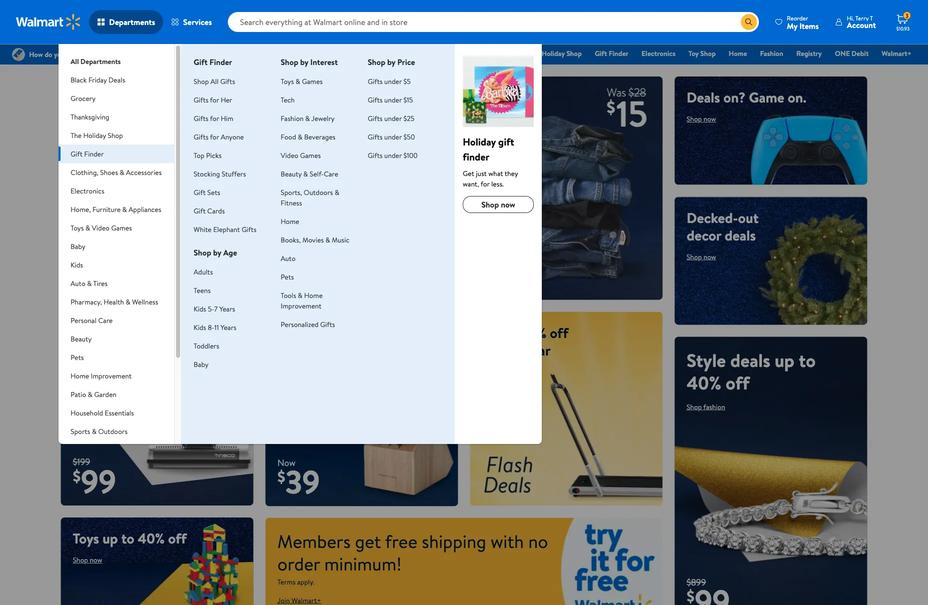Task type: locate. For each thing, give the bounding box(es) containing it.
1 horizontal spatial fashion
[[761, 49, 784, 58]]

1 vertical spatial baby
[[194, 360, 209, 370]]

gift left cards
[[194, 206, 206, 216]]

games down shop by interest
[[302, 76, 323, 86]]

finder up clothing,
[[84, 149, 104, 159]]

home up kids dropdown button
[[73, 228, 120, 253]]

health
[[104, 297, 124, 307]]

3 under from the top
[[385, 113, 402, 123]]

style
[[687, 348, 727, 373]]

0 horizontal spatial by
[[213, 247, 222, 258]]

grocery up savings
[[71, 93, 96, 103]]

1 vertical spatial essentials
[[105, 408, 134, 418]]

sports & outdoors button
[[59, 423, 174, 441]]

2 horizontal spatial gift finder
[[595, 49, 629, 58]]

& inside sports, outdoors & fitness
[[335, 188, 340, 197]]

0 vertical spatial home link
[[725, 48, 752, 59]]

top picks link
[[194, 150, 222, 160]]

0 vertical spatial black friday deals
[[333, 49, 388, 58]]

games
[[302, 76, 323, 86], [300, 150, 321, 160], [111, 223, 132, 233]]

beverages
[[304, 132, 336, 142]]

thanksgiving down 'high'
[[71, 112, 109, 122]]

1 horizontal spatial outdoors
[[304, 188, 333, 197]]

kids left 5-
[[194, 304, 206, 314]]

0 vertical spatial thanksgiving
[[476, 49, 516, 58]]

gifts down gifts under $15
[[368, 113, 383, 123]]

kids for kids 8-11 years
[[194, 323, 206, 333]]

the down savings
[[71, 130, 82, 140]]

0 horizontal spatial electronics
[[71, 186, 104, 196]]

books, movies & music
[[281, 235, 350, 245]]

accessories
[[126, 168, 162, 177]]

outdoors inside sports, outdoors & fitness
[[304, 188, 333, 197]]

0 vertical spatial essentials
[[433, 49, 463, 58]]

fashion for fashion & jewelry
[[281, 113, 304, 123]]

walmart image
[[16, 14, 81, 30]]

0 vertical spatial departments
[[109, 17, 155, 28]]

1 vertical spatial departments
[[81, 56, 121, 66]]

shop fashion link
[[687, 402, 726, 412]]

$ inside now $ 39
[[278, 466, 286, 488]]

gift finder up clothing,
[[71, 149, 104, 159]]

stocking
[[194, 169, 220, 179]]

departments up all departments link
[[109, 17, 155, 28]]

& right patio
[[88, 390, 93, 400]]

0 horizontal spatial black
[[71, 75, 87, 85]]

pets up home improvement
[[71, 353, 84, 363]]

electronics inside electronics dropdown button
[[71, 186, 104, 196]]

$10.93
[[897, 25, 911, 32]]

0 horizontal spatial all
[[71, 56, 79, 66]]

deals right style
[[731, 348, 771, 373]]

deals down appliances
[[124, 228, 165, 253]]

1 horizontal spatial deals
[[371, 49, 388, 58]]

holiday inside "link"
[[542, 49, 565, 58]]

0 horizontal spatial auto
[[71, 279, 85, 288]]

1 under from the top
[[385, 76, 402, 86]]

holiday
[[542, 49, 565, 58], [83, 130, 106, 140], [463, 135, 496, 149]]

video inside "dropdown button"
[[92, 223, 110, 233]]

1 horizontal spatial video
[[281, 150, 299, 160]]

finder up the 'shop all gifts' link
[[210, 57, 232, 68]]

pets inside dropdown button
[[71, 353, 84, 363]]

finder left electronics link
[[609, 49, 629, 58]]

deals inside home deals up to 30% off
[[124, 228, 165, 253]]

games down the home, furniture & appliances dropdown button
[[111, 223, 132, 233]]

0 vertical spatial toys
[[281, 76, 294, 86]]

under left $50
[[385, 132, 402, 142]]

1 horizontal spatial by
[[300, 57, 309, 68]]

holiday inside dropdown button
[[83, 130, 106, 140]]

deals right decor
[[725, 226, 757, 245]]

1 vertical spatial thanksgiving
[[71, 112, 109, 122]]

& right price
[[427, 49, 432, 58]]

picks
[[206, 150, 222, 160]]

black friday deals for black friday deals dropdown button on the top left
[[71, 75, 125, 85]]

fitness
[[281, 198, 302, 208]]

essentials
[[433, 49, 463, 58], [105, 408, 134, 418]]

& inside tools & home improvement
[[298, 291, 303, 300]]

now down decor
[[704, 252, 717, 262]]

& right shoes
[[120, 168, 124, 177]]

order
[[278, 552, 320, 577]]

holiday for the holiday shop "link"
[[542, 49, 565, 58]]

to inside style deals up to 40% off
[[800, 348, 816, 373]]

gifts for gifts for her
[[194, 95, 209, 105]]

0 vertical spatial electronics
[[642, 49, 676, 58]]

thanksgiving for thanksgiving link at the top right of the page
[[476, 49, 516, 58]]

1 vertical spatial the holiday shop
[[71, 130, 123, 140]]

0 horizontal spatial fashion
[[281, 113, 304, 123]]

deals left "on?"
[[687, 88, 721, 107]]

0 horizontal spatial deals
[[109, 75, 125, 85]]

toys inside "dropdown button"
[[71, 223, 84, 233]]

& down the beauty & self-care
[[335, 188, 340, 197]]

for inside holiday gift finder get just what they want, for less.
[[481, 179, 490, 189]]

& left party
[[119, 445, 124, 455]]

thanksgiving down search search box
[[476, 49, 516, 58]]

thanksgiving button
[[59, 108, 174, 126]]

for for anyone
[[210, 132, 219, 142]]

2 horizontal spatial finder
[[609, 49, 629, 58]]

auto up 'pharmacy,'
[[71, 279, 85, 288]]

1 vertical spatial auto
[[71, 279, 85, 288]]

now down less.
[[501, 199, 516, 210]]

up
[[73, 250, 93, 275], [775, 348, 795, 373], [103, 529, 118, 549]]

1 vertical spatial improvement
[[91, 371, 132, 381]]

gifts for gifts under $100
[[368, 150, 383, 160]]

now down deals on? game on. on the top
[[704, 114, 717, 124]]

essentials right price
[[433, 49, 463, 58]]

departments button
[[89, 10, 163, 34]]

0 vertical spatial kids
[[71, 260, 83, 270]]

gifts up her
[[220, 76, 235, 86]]

now
[[278, 457, 296, 469]]

1 horizontal spatial home link
[[725, 48, 752, 59]]

friday inside black friday deals dropdown button
[[88, 75, 107, 85]]

friday right interest
[[351, 49, 369, 58]]

black for black friday deals link
[[333, 49, 349, 58]]

electronics left toy
[[642, 49, 676, 58]]

1 vertical spatial black
[[71, 75, 87, 85]]

the holiday shop
[[529, 49, 582, 58], [71, 130, 123, 140]]

gift inside dropdown button
[[71, 149, 83, 159]]

kids for kids 5-7 years
[[194, 304, 206, 314]]

now down savings
[[90, 132, 102, 141]]

0 horizontal spatial thanksgiving
[[71, 112, 109, 122]]

0 vertical spatial deals
[[371, 49, 388, 58]]

sports,
[[281, 188, 302, 197]]

friday down all departments
[[88, 75, 107, 85]]

shop all gifts link
[[194, 76, 235, 86]]

deals left price
[[371, 49, 388, 58]]

& right "furniture"
[[122, 205, 127, 214]]

to inside home deals up to 30% off
[[97, 250, 114, 275]]

under left $15
[[385, 95, 402, 105]]

care
[[324, 169, 339, 179], [98, 316, 113, 326]]

5 under from the top
[[385, 150, 402, 160]]

& inside the seasonal decor & party supplies
[[119, 445, 124, 455]]

gifts up the gifts for him link
[[194, 95, 209, 105]]

improvement down pets dropdown button
[[91, 371, 132, 381]]

1 horizontal spatial care
[[324, 169, 339, 179]]

gift right the holiday shop "link"
[[595, 49, 608, 58]]

0 vertical spatial baby
[[71, 242, 86, 251]]

deals on? game on.
[[687, 88, 807, 107]]

kids 8-11 years
[[194, 323, 237, 333]]

4 under from the top
[[385, 132, 402, 142]]

grocery up $5
[[401, 49, 425, 58]]

finder inside dropdown button
[[84, 149, 104, 159]]

anyone
[[221, 132, 244, 142]]

the inside dropdown button
[[71, 130, 82, 140]]

gifts down gifts under $25 link
[[368, 132, 383, 142]]

for for her
[[210, 95, 219, 105]]

$ inside the $199 $ 99
[[73, 465, 81, 488]]

2 horizontal spatial up
[[775, 348, 795, 373]]

deals for style deals up to 40% off
[[731, 348, 771, 373]]

all up gifts for her
[[211, 76, 219, 86]]

beauty inside dropdown button
[[71, 334, 92, 344]]

get
[[355, 529, 381, 554]]

home right tools
[[304, 291, 323, 300]]

baby inside dropdown button
[[71, 242, 86, 251]]

on?
[[724, 88, 746, 107]]

2 horizontal spatial holiday
[[542, 49, 565, 58]]

finder
[[609, 49, 629, 58], [210, 57, 232, 68], [84, 149, 104, 159]]

gifts under $100 link
[[368, 150, 418, 160]]

0 horizontal spatial the holiday shop
[[71, 130, 123, 140]]

1 vertical spatial grocery
[[71, 93, 96, 103]]

under for $5
[[385, 76, 402, 86]]

grocery button
[[59, 89, 174, 108]]

now down toys up to 40% off
[[90, 556, 102, 566]]

1 horizontal spatial the holiday shop
[[529, 49, 582, 58]]

beauty down 'personal'
[[71, 334, 92, 344]]

electronics inside electronics link
[[642, 49, 676, 58]]

household essentials button
[[59, 404, 174, 423]]

1 vertical spatial video
[[92, 223, 110, 233]]

0 vertical spatial friday
[[351, 49, 369, 58]]

1 horizontal spatial improvement
[[281, 301, 322, 311]]

deals inside black friday deals dropdown button
[[109, 75, 125, 85]]

& right sports
[[92, 427, 97, 437]]

& inside auto & tires dropdown button
[[87, 279, 92, 288]]

departments up black friday deals dropdown button on the top left
[[81, 56, 121, 66]]

0 horizontal spatial essentials
[[105, 408, 134, 418]]

now for high tech gifts, huge savings
[[90, 132, 102, 141]]

1 vertical spatial home link
[[281, 217, 300, 226]]

1 horizontal spatial baby
[[194, 360, 209, 370]]

kids button
[[59, 256, 174, 274]]

gift finder button
[[59, 145, 174, 163]]

2 horizontal spatial by
[[388, 57, 396, 68]]

self-
[[310, 169, 324, 179]]

0 horizontal spatial holiday
[[83, 130, 106, 140]]

1 vertical spatial kids
[[194, 304, 206, 314]]

1 vertical spatial care
[[98, 316, 113, 326]]

food
[[281, 132, 296, 142]]

gifts,
[[137, 88, 169, 107]]

gifts down gifts under $5
[[368, 95, 383, 105]]

home inside dropdown button
[[71, 371, 89, 381]]

Walmart Site-Wide search field
[[228, 12, 760, 32]]

black friday deals inside dropdown button
[[71, 75, 125, 85]]

personal care button
[[59, 311, 174, 330]]

sports
[[71, 427, 90, 437]]

under left $5
[[385, 76, 402, 86]]

care up sports, outdoors & fitness "link"
[[324, 169, 339, 179]]

shop by age
[[194, 247, 237, 258]]

0 vertical spatial beauty
[[281, 169, 302, 179]]

the right thanksgiving link at the top right of the page
[[529, 49, 540, 58]]

home up books,
[[281, 217, 300, 226]]

all up 'high'
[[71, 56, 79, 66]]

save big!
[[278, 218, 401, 262]]

electronics for electronics link
[[642, 49, 676, 58]]

improvement
[[281, 301, 322, 311], [91, 371, 132, 381]]

gifts right personalized
[[321, 320, 335, 330]]

home down search icon
[[729, 49, 748, 58]]

1 horizontal spatial black friday deals
[[333, 49, 388, 58]]

electronics link
[[638, 48, 681, 59]]

shop now for high tech gifts, huge savings
[[73, 132, 102, 141]]

gift
[[595, 49, 608, 58], [194, 57, 208, 68], [71, 149, 83, 159], [194, 188, 206, 197], [194, 206, 206, 216]]

finder for gift finder dropdown button
[[84, 149, 104, 159]]

deals inside black friday deals link
[[371, 49, 388, 58]]

$50
[[404, 132, 415, 142]]

electronics down clothing,
[[71, 186, 104, 196]]

shop inside dropdown button
[[108, 130, 123, 140]]

gift for gift cards "link"
[[194, 206, 206, 216]]

grocery inside grocery & essentials link
[[401, 49, 425, 58]]

0 vertical spatial the holiday shop
[[529, 49, 582, 58]]

by left price
[[388, 57, 396, 68]]

for left her
[[210, 95, 219, 105]]

decked-
[[687, 208, 739, 228]]

teens
[[194, 286, 211, 295]]

toy
[[689, 49, 699, 58]]

up inside style deals up to 40% off
[[775, 348, 795, 373]]

toys & video games
[[71, 223, 132, 233]]

1 vertical spatial fashion
[[281, 113, 304, 123]]

black friday deals up gifts under $5 link
[[333, 49, 388, 58]]

auto inside auto & tires dropdown button
[[71, 279, 85, 288]]

gift finder inside dropdown button
[[71, 149, 104, 159]]

shop now link for high tech gifts, huge savings
[[73, 132, 102, 141]]

now right pets link
[[303, 275, 315, 285]]

kids left 8-
[[194, 323, 206, 333]]

thanksgiving inside dropdown button
[[71, 112, 109, 122]]

& inside grocery & essentials link
[[427, 49, 432, 58]]

1 vertical spatial all
[[211, 76, 219, 86]]

friday inside black friday deals link
[[351, 49, 369, 58]]

gifts up top at the top left of page
[[194, 132, 209, 142]]

toys for toys & video games
[[71, 223, 84, 233]]

beauty
[[281, 169, 302, 179], [71, 334, 92, 344]]

0 horizontal spatial baby
[[71, 242, 86, 251]]

stocking stuffers link
[[194, 169, 246, 179]]

by for age
[[213, 247, 222, 258]]

11
[[215, 323, 219, 333]]

home up patio
[[71, 371, 89, 381]]

friday
[[351, 49, 369, 58], [88, 75, 107, 85]]

finder for gift finder link
[[609, 49, 629, 58]]

fashion left the registry
[[761, 49, 784, 58]]

years for kids 5-7 years
[[219, 304, 235, 314]]

0 horizontal spatial care
[[98, 316, 113, 326]]

by for price
[[388, 57, 396, 68]]

black friday deals down all departments
[[71, 75, 125, 85]]

0 horizontal spatial $
[[73, 465, 81, 488]]

40%
[[520, 323, 547, 343], [687, 371, 722, 396], [138, 529, 165, 549]]

for left anyone
[[210, 132, 219, 142]]

1 vertical spatial beauty
[[71, 334, 92, 344]]

baby down toddlers link
[[194, 360, 209, 370]]

thanksgiving for thanksgiving dropdown button
[[71, 112, 109, 122]]

home link for sports, outdoors & fitness
[[281, 217, 300, 226]]

1 horizontal spatial finder
[[210, 57, 232, 68]]

home link
[[725, 48, 752, 59], [281, 217, 300, 226]]

0 vertical spatial black
[[333, 49, 349, 58]]

shop inside "link"
[[567, 49, 582, 58]]

1 horizontal spatial electronics
[[642, 49, 676, 58]]

on.
[[789, 88, 807, 107]]

gifts for anyone
[[194, 132, 244, 142]]

0 horizontal spatial black friday deals
[[71, 75, 125, 85]]

pharmacy, health & wellness
[[71, 297, 158, 307]]

just
[[476, 169, 487, 178]]

1 horizontal spatial pets
[[281, 272, 294, 282]]

deals for home deals are served
[[318, 323, 349, 343]]

1 horizontal spatial grocery
[[401, 49, 425, 58]]

1 horizontal spatial up
[[103, 529, 118, 549]]

black inside dropdown button
[[71, 75, 87, 85]]

home deals up to 30% off
[[73, 228, 165, 298]]

under left $100
[[385, 150, 402, 160]]

by up toys & games
[[300, 57, 309, 68]]

kids inside dropdown button
[[71, 260, 83, 270]]

by left age
[[213, 247, 222, 258]]

deals
[[725, 226, 757, 245], [124, 228, 165, 253], [318, 323, 349, 343], [731, 348, 771, 373]]

gifts for gifts under $15
[[368, 95, 383, 105]]

home link up books,
[[281, 217, 300, 226]]

home
[[729, 49, 748, 58], [281, 217, 300, 226], [73, 228, 120, 253], [304, 291, 323, 300], [278, 323, 314, 343], [71, 371, 89, 381]]

clothing, shoes & accessories button
[[59, 163, 174, 182]]

deals up "tech"
[[109, 75, 125, 85]]

grocery inside grocery dropdown button
[[71, 93, 96, 103]]

years for kids 8-11 years
[[221, 323, 237, 333]]

grocery for grocery
[[71, 93, 96, 103]]

deals for black friday deals link
[[371, 49, 388, 58]]

gift finder up the 'shop all gifts' link
[[194, 57, 232, 68]]

1 horizontal spatial 40%
[[520, 323, 547, 343]]

0 vertical spatial improvement
[[281, 301, 322, 311]]

0 horizontal spatial video
[[92, 223, 110, 233]]

0 horizontal spatial beauty
[[71, 334, 92, 344]]

stuffers
[[222, 169, 246, 179]]

members
[[278, 529, 351, 554]]

under for $25
[[385, 113, 402, 123]]

0 horizontal spatial outdoors
[[98, 427, 128, 437]]

one debit
[[836, 49, 870, 58]]

games up beauty & self-care link
[[300, 150, 321, 160]]

household
[[71, 408, 103, 418]]

1 vertical spatial years
[[221, 323, 237, 333]]

gift finder for gift finder link
[[595, 49, 629, 58]]

the for the holiday shop "link"
[[529, 49, 540, 58]]

0 vertical spatial grocery
[[401, 49, 425, 58]]

under for $50
[[385, 132, 402, 142]]

the holiday shop inside dropdown button
[[71, 130, 123, 140]]

0 vertical spatial outdoors
[[304, 188, 333, 197]]

essentials down patio & garden dropdown button
[[105, 408, 134, 418]]

shop now link for deals on? game on.
[[687, 114, 717, 124]]

1 vertical spatial 40%
[[687, 371, 722, 396]]

0 vertical spatial pets
[[281, 272, 294, 282]]

3
[[906, 11, 909, 20]]

& right tools
[[298, 291, 303, 300]]

outdoors down self-
[[304, 188, 333, 197]]

friday for black friday deals dropdown button on the top left
[[88, 75, 107, 85]]

home link down search icon
[[725, 48, 752, 59]]

the holiday shop for the holiday shop "link"
[[529, 49, 582, 58]]

furniture
[[93, 205, 121, 214]]

gift for gift sets link
[[194, 188, 206, 197]]

the holiday shop inside "link"
[[529, 49, 582, 58]]

gifts under $25 link
[[368, 113, 415, 123]]

1 horizontal spatial auto
[[281, 254, 296, 263]]

1 vertical spatial deals
[[109, 75, 125, 85]]

gifts under $50 link
[[368, 132, 415, 142]]

video down "furniture"
[[92, 223, 110, 233]]

toys for toys & games
[[281, 76, 294, 86]]

black friday deals for black friday deals link
[[333, 49, 388, 58]]

deals inside style deals up to 40% off
[[731, 348, 771, 373]]

1 vertical spatial outdoors
[[98, 427, 128, 437]]

1 horizontal spatial the
[[529, 49, 540, 58]]

0 vertical spatial up
[[73, 250, 93, 275]]

up inside home deals up to 30% off
[[73, 250, 93, 275]]

0 horizontal spatial home link
[[281, 217, 300, 226]]

years right the 11
[[221, 323, 237, 333]]

1 vertical spatial black friday deals
[[71, 75, 125, 85]]

for left him
[[210, 113, 219, 123]]

kids 8-11 years link
[[194, 323, 237, 333]]

1 horizontal spatial $
[[278, 466, 286, 488]]

2 vertical spatial games
[[111, 223, 132, 233]]

years right 7
[[219, 304, 235, 314]]

1 vertical spatial up
[[775, 348, 795, 373]]

gifts down gifts for her
[[194, 113, 209, 123]]

$
[[73, 465, 81, 488], [278, 466, 286, 488]]

auto up pets link
[[281, 254, 296, 263]]

gifts under $5
[[368, 76, 411, 86]]

holiday gift finder get just what they want, for less.
[[463, 135, 519, 189]]

all departments link
[[59, 44, 174, 71]]

tools
[[281, 291, 296, 300]]

deals left are
[[318, 323, 349, 343]]

gifts for gifts for anyone
[[194, 132, 209, 142]]

gifts up gifts under $15
[[368, 76, 383, 86]]

was dollar $199, now dollar 99 group
[[61, 456, 116, 506]]

gifts under $100
[[368, 150, 418, 160]]

by for interest
[[300, 57, 309, 68]]

under for $15
[[385, 95, 402, 105]]

auto for auto 'link'
[[281, 254, 296, 263]]

pets link
[[281, 272, 294, 282]]

shop now for toys up to 40% off
[[73, 556, 102, 566]]

the inside "link"
[[529, 49, 540, 58]]

auto for auto & tires
[[71, 279, 85, 288]]

& right food
[[298, 132, 303, 142]]

they
[[505, 169, 519, 178]]

kids for kids
[[71, 260, 83, 270]]

gifts right elephant
[[242, 225, 257, 234]]

gift left sets at the left top
[[194, 188, 206, 197]]

0 horizontal spatial finder
[[84, 149, 104, 159]]

fashion up food
[[281, 113, 304, 123]]

shop by interest
[[281, 57, 338, 68]]

2 under from the top
[[385, 95, 402, 105]]

deals inside decked-out decor deals
[[725, 226, 757, 245]]

0 horizontal spatial friday
[[88, 75, 107, 85]]

0 horizontal spatial pets
[[71, 353, 84, 363]]

video down food
[[281, 150, 299, 160]]

home inside home deals up to 30% off
[[73, 228, 120, 253]]

1 horizontal spatial all
[[211, 76, 219, 86]]

kids up auto & tires
[[71, 260, 83, 270]]

1 vertical spatial friday
[[88, 75, 107, 85]]

1 vertical spatial the
[[71, 130, 82, 140]]

2 vertical spatial toys
[[73, 529, 99, 549]]

white
[[194, 225, 212, 234]]

grocery for grocery & essentials
[[401, 49, 425, 58]]

improvement inside dropdown button
[[91, 371, 132, 381]]

outdoors
[[304, 188, 333, 197], [98, 427, 128, 437]]

beauty up sports, at left top
[[281, 169, 302, 179]]

books,
[[281, 235, 301, 245]]

white elephant gifts link
[[194, 225, 257, 234]]



Task type: describe. For each thing, give the bounding box(es) containing it.
shop now for save big!
[[286, 275, 315, 285]]

gift for gift finder link
[[595, 49, 608, 58]]

& left jewelry
[[306, 113, 310, 123]]

movies
[[303, 235, 324, 245]]

holiday for the holiday shop dropdown button at the top left
[[83, 130, 106, 140]]

off inside home deals up to 30% off
[[73, 273, 97, 298]]

toddlers
[[194, 341, 219, 351]]

services button
[[163, 10, 220, 34]]

one
[[836, 49, 851, 58]]

home link for toy shop
[[725, 48, 752, 59]]

pets for pets dropdown button
[[71, 353, 84, 363]]

sports, outdoors & fitness
[[281, 188, 340, 208]]

$ for 39
[[278, 466, 286, 488]]

registry link
[[793, 48, 827, 59]]

items
[[800, 20, 820, 31]]

walmart+ link
[[878, 48, 917, 59]]

books, movies & music link
[[281, 235, 350, 245]]

gift finder for gift finder dropdown button
[[71, 149, 104, 159]]

my
[[788, 20, 798, 31]]

now for decked-out decor deals
[[704, 252, 717, 262]]

electronics for electronics dropdown button
[[71, 186, 104, 196]]

minimum!
[[325, 552, 402, 577]]

toys & video games button
[[59, 219, 174, 237]]

7
[[214, 304, 218, 314]]

price
[[398, 57, 416, 68]]

& down shop by interest
[[296, 76, 301, 86]]

black for black friday deals dropdown button on the top left
[[71, 75, 87, 85]]

home inside tools & home improvement
[[304, 291, 323, 300]]

garden
[[94, 390, 117, 400]]

& inside pharmacy, health & wellness dropdown button
[[126, 297, 130, 307]]

age
[[223, 247, 237, 258]]

off inside style deals up to 40% off
[[726, 371, 750, 396]]

gift cards link
[[194, 206, 225, 216]]

gift cards
[[194, 206, 225, 216]]

1 horizontal spatial essentials
[[433, 49, 463, 58]]

top picks
[[194, 150, 222, 160]]

white elephant gifts
[[194, 225, 257, 234]]

baby link
[[194, 360, 209, 370]]

toys for toys up to 40% off
[[73, 529, 99, 549]]

to inside up to 40% off sports gear
[[504, 323, 517, 343]]

tech link
[[281, 95, 295, 105]]

terry
[[856, 14, 870, 22]]

deals for black friday deals dropdown button on the top left
[[109, 75, 125, 85]]

$100
[[404, 150, 418, 160]]

gift finder link
[[591, 48, 634, 59]]

now dollar 39 null group
[[266, 457, 320, 507]]

adults link
[[194, 267, 213, 277]]

shop now link for home deals up to 30% off
[[73, 304, 102, 314]]

& inside the home, furniture & appliances dropdown button
[[122, 205, 127, 214]]

1 vertical spatial games
[[300, 150, 321, 160]]

the holiday shop button
[[59, 126, 174, 145]]

gifts for gifts under $5
[[368, 76, 383, 86]]

home,
[[71, 205, 91, 214]]

$199
[[73, 456, 90, 469]]

gifts for her link
[[194, 95, 232, 105]]

up
[[482, 323, 500, 343]]

shop now link for toys up to 40% off
[[73, 556, 102, 566]]

party
[[125, 445, 141, 455]]

her
[[221, 95, 232, 105]]

now for deals on? game on.
[[704, 114, 717, 124]]

personal
[[71, 316, 97, 326]]

gifts for gifts under $25
[[368, 113, 383, 123]]

the holiday shop for the holiday shop dropdown button at the top left
[[71, 130, 123, 140]]

auto & tires
[[71, 279, 108, 288]]

0 vertical spatial care
[[324, 169, 339, 179]]

$899
[[687, 577, 707, 589]]

0 vertical spatial games
[[302, 76, 323, 86]]

departments inside dropdown button
[[109, 17, 155, 28]]

black friday deals button
[[59, 71, 174, 89]]

now for home deals up to 30% off
[[90, 304, 102, 314]]

Search search field
[[228, 12, 760, 32]]

gifts for him
[[194, 113, 234, 123]]

cards
[[207, 206, 225, 216]]

the for the holiday shop dropdown button at the top left
[[71, 130, 82, 140]]

deals for home deals up to 30% off
[[124, 228, 165, 253]]

shop now for decked-out decor deals
[[687, 252, 717, 262]]

outdoors inside dropdown button
[[98, 427, 128, 437]]

shop now for deals on? game on.
[[687, 114, 717, 124]]

2 vertical spatial deals
[[687, 88, 721, 107]]

off inside up to 40% off sports gear
[[550, 323, 569, 343]]

gifts for gifts for him
[[194, 113, 209, 123]]

baby button
[[59, 237, 174, 256]]

all inside all departments link
[[71, 56, 79, 66]]

beauty & self-care link
[[281, 169, 339, 179]]

improvement inside tools & home improvement
[[281, 301, 322, 311]]

pharmacy, health & wellness button
[[59, 293, 174, 311]]

top
[[194, 150, 205, 160]]

& inside sports & outdoors dropdown button
[[92, 427, 97, 437]]

beauty for beauty
[[71, 334, 92, 344]]

interest
[[311, 57, 338, 68]]

now for toys up to 40% off
[[90, 556, 102, 566]]

30%
[[118, 250, 151, 275]]

under for $100
[[385, 150, 402, 160]]

up for style deals up to 40% off
[[775, 348, 795, 373]]

patio
[[71, 390, 86, 400]]

fashion for fashion
[[761, 49, 784, 58]]

search icon image
[[746, 18, 754, 26]]

& left "music"
[[326, 235, 330, 245]]

kids 5-7 years link
[[194, 304, 235, 314]]

pets for pets link
[[281, 272, 294, 282]]

gift
[[499, 135, 515, 149]]

gifts for gifts under $50
[[368, 132, 383, 142]]

no
[[529, 529, 549, 554]]

baby for baby link
[[194, 360, 209, 370]]

essentials inside dropdown button
[[105, 408, 134, 418]]

40% inside up to 40% off sports gear
[[520, 323, 547, 343]]

what
[[489, 169, 504, 178]]

home down "tools & home improvement" link
[[278, 323, 314, 343]]

gifts for him link
[[194, 113, 234, 123]]

auto & tires button
[[59, 274, 174, 293]]

gift up the 'shop all gifts' link
[[194, 57, 208, 68]]

grocery & essentials
[[401, 49, 463, 58]]

toys & games
[[281, 76, 323, 86]]

for for him
[[210, 113, 219, 123]]

shop now link for save big!
[[278, 272, 323, 288]]

kids 5-7 years
[[194, 304, 235, 314]]

terms
[[278, 578, 296, 588]]

shop now link for decked-out decor deals
[[687, 252, 717, 262]]

2 vertical spatial up
[[103, 529, 118, 549]]

baby for baby dropdown button
[[71, 242, 86, 251]]

fashion
[[704, 402, 726, 412]]

gifts under $50
[[368, 132, 415, 142]]

household essentials
[[71, 408, 134, 418]]

games inside "dropdown button"
[[111, 223, 132, 233]]

care inside personal care dropdown button
[[98, 316, 113, 326]]

& inside clothing, shoes & accessories dropdown button
[[120, 168, 124, 177]]

teens link
[[194, 286, 211, 295]]

was dollar $899, now dollar 99 group
[[675, 577, 731, 606]]

$25
[[404, 113, 415, 123]]

gifts under $25
[[368, 113, 415, 123]]

decked-out decor deals
[[687, 208, 759, 245]]

seasonal decor & party supplies button
[[59, 441, 174, 470]]

1 horizontal spatial gift finder
[[194, 57, 232, 68]]

0 horizontal spatial 40%
[[138, 529, 165, 549]]

shop all gifts
[[194, 76, 235, 86]]

elephant
[[213, 225, 240, 234]]

up for home deals up to 30% off
[[73, 250, 93, 275]]

shop by price
[[368, 57, 416, 68]]

& inside patio & garden dropdown button
[[88, 390, 93, 400]]

black friday deals link
[[328, 48, 392, 59]]

& inside toys & video games "dropdown button"
[[86, 223, 90, 233]]

home, furniture & appliances button
[[59, 200, 174, 219]]

$ for 99
[[73, 465, 81, 488]]

adults
[[194, 267, 213, 277]]

personalized gifts
[[281, 320, 335, 330]]

40% inside style deals up to 40% off
[[687, 371, 722, 396]]

now $ 39
[[278, 457, 320, 504]]

& left self-
[[304, 169, 308, 179]]

gift for gift finder dropdown button
[[71, 149, 83, 159]]

t
[[871, 14, 874, 22]]

tires
[[93, 279, 108, 288]]

want,
[[463, 179, 480, 189]]

patio & garden
[[71, 390, 117, 400]]

now for save big!
[[303, 275, 315, 285]]

beauty for beauty & self-care
[[281, 169, 302, 179]]

shop now for home deals up to 30% off
[[73, 304, 102, 314]]

beauty button
[[59, 330, 174, 349]]

0 vertical spatial video
[[281, 150, 299, 160]]

gift finder image
[[463, 56, 534, 127]]

holiday inside holiday gift finder get just what they want, for less.
[[463, 135, 496, 149]]

friday for black friday deals link
[[351, 49, 369, 58]]

fashion & jewelry link
[[281, 113, 335, 123]]

gift sets
[[194, 188, 220, 197]]



Task type: vqa. For each thing, say whether or not it's contained in the screenshot.
topmost Controller,
no



